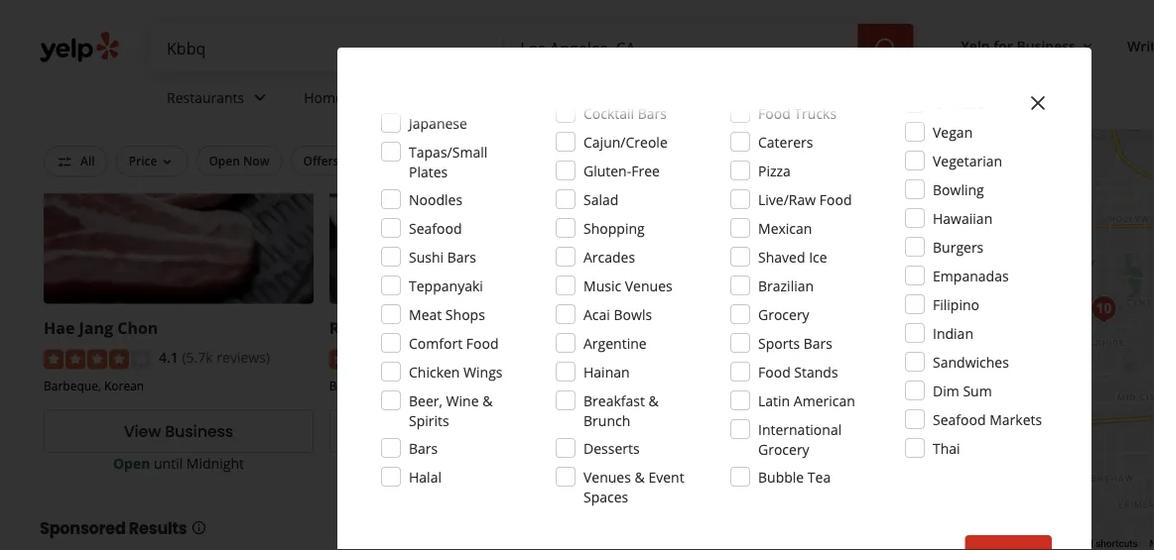 Task type: vqa. For each thing, say whether or not it's contained in the screenshot.
Business for Hae Jang Chon
yes



Task type: locate. For each thing, give the bounding box(es) containing it.
& right wine at the bottom of page
[[483, 392, 493, 410]]

1 vertical spatial seafood
[[933, 410, 986, 429]]

view business up open until midnight
[[124, 421, 233, 443]]

venues up bowls
[[625, 276, 673, 295]]

3 barbeque, from the left
[[615, 378, 673, 394]]

trucks
[[795, 104, 837, 123]]

korean down 3.9 star rating image
[[390, 378, 430, 394]]

order
[[423, 421, 467, 443]]

1 view from the left
[[124, 421, 161, 443]]

breakfast
[[584, 392, 645, 410]]

live/raw food
[[758, 190, 852, 209]]

offers inside button
[[303, 153, 339, 169]]

open down order in the left of the page
[[398, 454, 435, 473]]

1 grocery from the top
[[758, 305, 810, 324]]

venues up 'spaces'
[[584, 468, 631, 487]]

1 vertical spatial grocery
[[758, 440, 810, 459]]

reviews)
[[217, 349, 270, 367], [502, 349, 556, 367], [785, 349, 838, 367]]

meat shops
[[409, 305, 485, 324]]

0 horizontal spatial &
[[483, 392, 493, 410]]

& inside breakfast & brunch
[[649, 392, 659, 410]]

1 view business from the left
[[124, 421, 233, 443]]

2 horizontal spatial until
[[725, 454, 754, 473]]

beer, wine & spirits
[[409, 392, 493, 430]]

offers delivery
[[303, 153, 389, 169]]

16 filter v2 image
[[57, 154, 72, 170]]

barbeque, down 4.6 star rating image
[[615, 378, 673, 394]]

1 horizontal spatial view business link
[[615, 410, 885, 454]]

1 horizontal spatial &
[[635, 468, 645, 487]]

view for korean
[[695, 421, 733, 443]]

barbeque, for songhak
[[615, 378, 673, 394]]

restaurants
[[167, 88, 244, 107]]

business left 16 chevron down v2 icon
[[1017, 36, 1076, 55]]

bars
[[638, 104, 667, 123], [447, 248, 476, 267], [804, 334, 833, 353], [409, 439, 438, 458]]

dialog
[[0, 0, 1155, 551]]

view business link up open until midnight
[[44, 410, 314, 454]]

1 vertical spatial venues
[[584, 468, 631, 487]]

0 horizontal spatial until
[[154, 454, 183, 473]]

yelp for business
[[962, 36, 1076, 55]]

24 chevron down v2 image
[[248, 86, 272, 110]]

food stands
[[758, 363, 838, 382]]

view business for bbq
[[695, 421, 805, 443]]

offers inside button
[[531, 153, 567, 169]]

event
[[649, 468, 685, 487]]

view business link
[[44, 410, 314, 454], [615, 410, 885, 454]]

live/raw
[[758, 190, 816, 209]]

0 horizontal spatial seafood
[[409, 219, 462, 238]]

1 horizontal spatial seafood
[[933, 410, 986, 429]]

2 barbeque, korean from the left
[[615, 378, 716, 394]]

seafood down noodles
[[409, 219, 462, 238]]

2 grocery from the top
[[758, 440, 810, 459]]

sum
[[963, 382, 992, 401]]

sponsored results
[[40, 518, 187, 540]]

now inside the barbeque, korean order now
[[471, 421, 505, 443]]

chicken
[[409, 363, 460, 382]]

view business
[[124, 421, 233, 443], [695, 421, 805, 443]]

1 horizontal spatial barbeque,
[[329, 378, 387, 394]]

2 horizontal spatial &
[[649, 392, 659, 410]]

0 horizontal spatial business
[[165, 421, 233, 443]]

1 barbeque, korean from the left
[[44, 378, 144, 394]]

gluten-free
[[584, 161, 660, 180]]

all
[[80, 153, 95, 169]]

view up open until midnight
[[124, 421, 161, 443]]

view for jang
[[124, 421, 161, 443]]

0 vertical spatial for
[[994, 36, 1013, 55]]

hae jang chon link
[[44, 317, 158, 339]]

all button
[[44, 146, 108, 177]]

for inside good for dinner button
[[684, 153, 701, 169]]

& right breakfast in the bottom of the page
[[649, 392, 659, 410]]

songhak korean bbq link
[[615, 317, 784, 339]]

now up 11:30
[[471, 421, 505, 443]]

1 horizontal spatial now
[[471, 421, 505, 443]]

seafood
[[409, 219, 462, 238], [933, 410, 986, 429]]

1 vertical spatial for
[[684, 153, 701, 169]]

& inside venues & event spaces
[[635, 468, 645, 487]]

offers takeout button
[[518, 146, 630, 176]]

&
[[483, 392, 493, 410], [649, 392, 659, 410], [635, 468, 645, 487]]

order now link
[[329, 410, 599, 454]]

salad
[[584, 190, 619, 209]]

0 horizontal spatial open
[[113, 454, 150, 473]]

beer,
[[409, 392, 443, 410]]

barbeque, korean down 4.6 star rating image
[[615, 378, 716, 394]]

keyboard shortcuts
[[1052, 539, 1138, 551]]

1 vertical spatial now
[[471, 421, 505, 443]]

comfort
[[409, 334, 463, 353]]

& left event
[[635, 468, 645, 487]]

1 horizontal spatial view business
[[695, 421, 805, 443]]

open until midnight
[[113, 454, 244, 473]]

1 horizontal spatial midnight
[[758, 454, 816, 473]]

2 reviews) from the left
[[502, 349, 556, 367]]

for right yelp
[[994, 36, 1013, 55]]

4.6 star rating image
[[615, 350, 722, 370]]

food trucks
[[758, 104, 837, 123]]

now
[[243, 153, 270, 169], [471, 421, 505, 443]]

bars for cocktail bars
[[638, 104, 667, 123]]

0 vertical spatial now
[[243, 153, 270, 169]]

0 vertical spatial seafood
[[409, 219, 462, 238]]

midnight
[[186, 454, 244, 473], [758, 454, 816, 473]]

1 reviews) from the left
[[217, 349, 270, 367]]

acai bowls
[[584, 305, 652, 324]]

until up results
[[154, 454, 183, 473]]

0 horizontal spatial barbeque, korean
[[44, 378, 144, 394]]

barbeque, korean
[[44, 378, 144, 394], [615, 378, 716, 394]]

comfort food
[[409, 334, 499, 353]]

1 horizontal spatial barbeque, korean
[[615, 378, 716, 394]]

2 view business link from the left
[[615, 410, 885, 454]]

dim
[[933, 382, 960, 401]]

3 until from the left
[[725, 454, 754, 473]]

0 horizontal spatial midnight
[[186, 454, 244, 473]]

0 horizontal spatial reviews)
[[217, 349, 270, 367]]

seoul
[[397, 317, 440, 339]]

1 view business link from the left
[[44, 410, 314, 454]]

0 horizontal spatial view business
[[124, 421, 233, 443]]

2 horizontal spatial business
[[1017, 36, 1076, 55]]

2 horizontal spatial reviews)
[[785, 349, 838, 367]]

2 horizontal spatial open
[[398, 454, 435, 473]]

1 barbeque, from the left
[[44, 378, 101, 394]]

1 horizontal spatial for
[[994, 36, 1013, 55]]

2 offers from the left
[[531, 153, 567, 169]]

seafood down dim sum
[[933, 410, 986, 429]]

grocery down "brazilian"
[[758, 305, 810, 324]]

2 view from the left
[[695, 421, 733, 443]]

& for brunch
[[649, 392, 659, 410]]

view business up until midnight
[[695, 421, 805, 443]]

0 horizontal spatial barbeque,
[[44, 378, 101, 394]]

1 horizontal spatial until
[[438, 454, 467, 473]]

yelp for business button
[[954, 28, 1104, 64]]

for right good
[[684, 153, 701, 169]]

grocery down the international
[[758, 440, 810, 459]]

until down order in the left of the page
[[438, 454, 467, 473]]

offers left delivery
[[303, 153, 339, 169]]

barbeque, down 4.1 star rating image
[[44, 378, 101, 394]]

business down latin
[[736, 421, 805, 443]]

tapas/small plates
[[409, 142, 488, 181]]

1 horizontal spatial view
[[695, 421, 733, 443]]

now inside button
[[243, 153, 270, 169]]

arcades
[[584, 248, 635, 267]]

2 horizontal spatial barbeque,
[[615, 378, 673, 394]]

view
[[124, 421, 161, 443], [695, 421, 733, 443]]

3.9 star rating image
[[329, 350, 437, 370]]

vegan
[[933, 123, 973, 141]]

good for dinner
[[650, 153, 743, 169]]

korean
[[689, 317, 746, 339], [104, 378, 144, 394], [390, 378, 430, 394], [676, 378, 716, 394]]

search image
[[874, 37, 898, 61]]

latin
[[758, 392, 790, 410]]

0 vertical spatial venues
[[625, 276, 673, 295]]

open down restaurants link
[[209, 153, 240, 169]]

shaved ice
[[758, 248, 827, 267]]

& inside beer, wine & spirits
[[483, 392, 493, 410]]

business up open until midnight
[[165, 421, 233, 443]]

jang
[[79, 317, 113, 339]]

0 vertical spatial grocery
[[758, 305, 810, 324]]

None search field
[[151, 24, 918, 71]]

24 chevron down v2 image
[[644, 86, 668, 110]]

sushi bars
[[409, 248, 476, 267]]

2 view business from the left
[[695, 421, 805, 443]]

shopping
[[584, 219, 645, 238]]

11:30
[[471, 454, 507, 473]]

new
[[826, 153, 852, 169]]

chinese
[[933, 94, 985, 113]]

16 info v2 image
[[191, 521, 207, 537]]

grocery
[[758, 305, 810, 324], [758, 440, 810, 459]]

barbeque, korean for songhak
[[615, 378, 716, 394]]

barbeque, down 3.9 star rating image
[[329, 378, 387, 394]]

food
[[758, 104, 791, 123], [820, 190, 852, 209], [466, 334, 499, 353], [758, 363, 791, 382]]

seafood for seafood markets
[[933, 410, 986, 429]]

open
[[209, 153, 240, 169], [113, 454, 150, 473], [398, 454, 435, 473]]

map region
[[712, 0, 1155, 551]]

open up sponsored results
[[113, 454, 150, 473]]

business inside button
[[1017, 36, 1076, 55]]

2 until from the left
[[438, 454, 467, 473]]

sports bars
[[758, 334, 833, 353]]

1 until from the left
[[154, 454, 183, 473]]

teppanyaki
[[409, 276, 483, 295]]

sushi
[[409, 248, 444, 267]]

0 horizontal spatial now
[[243, 153, 270, 169]]

user actions element
[[946, 28, 1155, 68]]

view up until midnight
[[695, 421, 733, 443]]

view business link up until midnight
[[615, 410, 885, 454]]

hae jang chon
[[44, 317, 158, 339]]

1 offers from the left
[[303, 153, 339, 169]]

business categories element
[[151, 71, 1155, 129]]

1 midnight from the left
[[186, 454, 244, 473]]

0 horizontal spatial for
[[684, 153, 701, 169]]

0 horizontal spatial offers
[[303, 153, 339, 169]]

offers left takeout
[[531, 153, 567, 169]]

barbeque, korean down 4.1 star rating image
[[44, 378, 144, 394]]

3 reviews) from the left
[[785, 349, 838, 367]]

1 horizontal spatial offers
[[531, 153, 567, 169]]

reviews) for hae jang chon
[[217, 349, 270, 367]]

open for order now
[[398, 454, 435, 473]]

2 barbeque, from the left
[[329, 378, 387, 394]]

until left the bubble
[[725, 454, 754, 473]]

offers takeout
[[531, 153, 617, 169]]

open for view business
[[113, 454, 150, 473]]

meat
[[409, 305, 442, 324]]

1 horizontal spatial reviews)
[[502, 349, 556, 367]]

mexican
[[758, 219, 812, 238]]

korean inside the barbeque, korean order now
[[390, 378, 430, 394]]

shops
[[446, 305, 485, 324]]

good
[[650, 153, 681, 169]]

now down 24 chevron down v2 image
[[243, 153, 270, 169]]

for inside yelp for business button
[[994, 36, 1013, 55]]

0 horizontal spatial view business link
[[44, 410, 314, 454]]

1 horizontal spatial business
[[736, 421, 805, 443]]

1 horizontal spatial open
[[209, 153, 240, 169]]

0 horizontal spatial view
[[124, 421, 161, 443]]

offers
[[303, 153, 339, 169], [531, 153, 567, 169]]

empanadas
[[933, 267, 1009, 285]]



Task type: describe. For each thing, give the bounding box(es) containing it.
4.1 (5.7k reviews)
[[159, 349, 270, 367]]

seafood for seafood
[[409, 219, 462, 238]]

ice
[[809, 248, 827, 267]]

open now button
[[196, 146, 282, 176]]

hainan
[[584, 363, 630, 382]]

food down new
[[820, 190, 852, 209]]

dialog containing chinese
[[0, 0, 1155, 551]]

korean down 4.6 star rating image
[[676, 378, 716, 394]]

home
[[304, 88, 343, 107]]

offers for offers delivery
[[303, 153, 339, 169]]

reviews) for songhak korean bbq
[[785, 349, 838, 367]]

keyboard
[[1052, 539, 1094, 551]]

music
[[584, 276, 622, 295]]

to
[[373, 317, 393, 339]]

view business link for bbq
[[615, 410, 885, 454]]

open inside button
[[209, 153, 240, 169]]

home services link
[[288, 71, 443, 129]]

tea
[[808, 468, 831, 487]]

reviews) for road to seoul - los angeles
[[502, 349, 556, 367]]

until midnight
[[725, 454, 816, 473]]

cocktail
[[584, 104, 634, 123]]

thai
[[933, 439, 961, 458]]

16 chevron down v2 image
[[1080, 38, 1096, 54]]

seafood markets
[[933, 410, 1043, 429]]

international grocery
[[758, 420, 842, 459]]

results
[[129, 518, 187, 540]]

barbeque, inside the barbeque, korean order now
[[329, 378, 387, 394]]

bowls
[[614, 305, 652, 324]]

2 midnight from the left
[[758, 454, 816, 473]]

offers for offers takeout
[[531, 153, 567, 169]]

spaces
[[584, 488, 629, 507]]

food up wings
[[466, 334, 499, 353]]

(397
[[754, 349, 782, 367]]

road to seoul - los angeles link
[[329, 317, 546, 339]]

road
[[329, 317, 369, 339]]

korean up 4.6 at the right of the page
[[689, 317, 746, 339]]

4.6 (397 reviews)
[[730, 349, 838, 367]]

barbeque, korean order now
[[329, 378, 505, 443]]

barbeque, for hae
[[44, 378, 101, 394]]

4.6
[[730, 349, 750, 367]]

korean down 4.1 star rating image
[[104, 378, 144, 394]]

for for good
[[684, 153, 701, 169]]

4.1
[[159, 349, 179, 367]]

3.9
[[445, 349, 464, 367]]

food up "caterers" at the right of page
[[758, 104, 791, 123]]

venues & event spaces
[[584, 468, 685, 507]]

brunch
[[584, 411, 631, 430]]

caterers
[[758, 133, 813, 151]]

open until 11:30 pm
[[398, 454, 531, 473]]

angeles
[[484, 317, 546, 339]]

takeout
[[570, 153, 617, 169]]

until for view business
[[154, 454, 183, 473]]

vegetarian
[[933, 151, 1003, 170]]

google image
[[941, 525, 1006, 551]]

sponsored
[[40, 518, 126, 540]]

pm
[[510, 454, 531, 473]]

noodles
[[409, 190, 463, 209]]

more link
[[590, 71, 684, 129]]

until for order now
[[438, 454, 467, 473]]

free
[[632, 161, 660, 180]]

sandwiches
[[933, 353, 1009, 372]]

acai
[[584, 305, 610, 324]]

business for songhak korean bbq
[[736, 421, 805, 443]]

filters group
[[40, 146, 869, 177]]

halal
[[409, 468, 442, 487]]

hot and new
[[777, 153, 852, 169]]

home services
[[304, 88, 400, 107]]

indian
[[933, 324, 974, 343]]

hot
[[777, 153, 798, 169]]

cajun/creole
[[584, 133, 668, 151]]

bubble tea
[[758, 468, 831, 487]]

wine
[[446, 392, 479, 410]]

hot and new button
[[764, 146, 865, 176]]

gluten-
[[584, 161, 632, 180]]

4.1 star rating image
[[44, 350, 151, 370]]

road to seoul - los angeles
[[329, 317, 546, 339]]

(4.1k
[[468, 349, 499, 367]]

bbq
[[750, 317, 784, 339]]

songhak
[[615, 317, 685, 339]]

dim sum
[[933, 382, 992, 401]]

more
[[606, 88, 640, 107]]

markets
[[990, 410, 1043, 429]]

breakfast & brunch
[[584, 392, 659, 430]]

bars for sushi bars
[[447, 248, 476, 267]]

shaved
[[758, 248, 806, 267]]

dinner
[[704, 153, 743, 169]]

latin american
[[758, 392, 856, 410]]

& for event
[[635, 468, 645, 487]]

hae
[[44, 317, 75, 339]]

and
[[801, 153, 823, 169]]

keyboard shortcuts button
[[1052, 538, 1138, 551]]

view business for chon
[[124, 421, 233, 443]]

bubble
[[758, 468, 804, 487]]

close image
[[1026, 91, 1050, 115]]

(5.7k
[[182, 349, 213, 367]]

venues inside venues & event spaces
[[584, 468, 631, 487]]

-
[[444, 317, 449, 339]]

grocery inside international grocery
[[758, 440, 810, 459]]

view business link for chon
[[44, 410, 314, 454]]

tapas/small
[[409, 142, 488, 161]]

barbeque, korean for hae
[[44, 378, 144, 394]]

japanese
[[409, 114, 467, 133]]

business for hae jang chon
[[165, 421, 233, 443]]

for for yelp
[[994, 36, 1013, 55]]

spirits
[[409, 411, 449, 430]]

genwa korean bbq mid wilshire image
[[1084, 290, 1124, 330]]

bars for sports bars
[[804, 334, 833, 353]]

desserts
[[584, 439, 640, 458]]

food up latin
[[758, 363, 791, 382]]

delivery
[[342, 153, 389, 169]]



